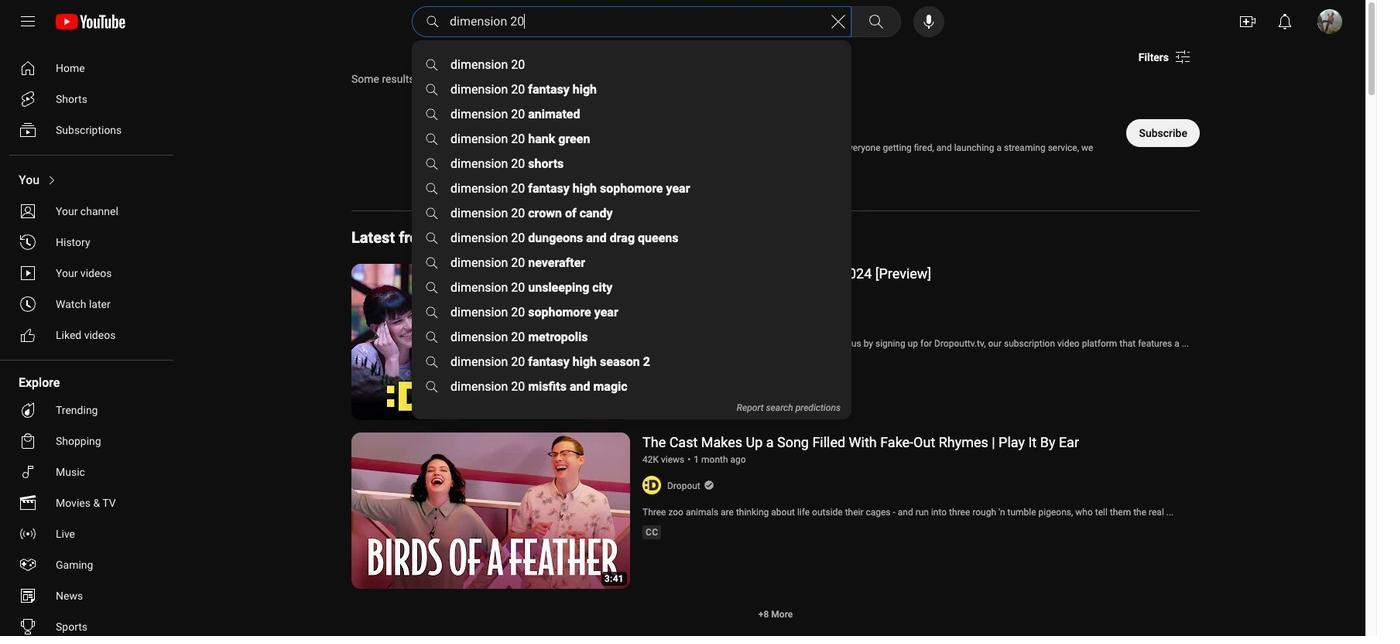 Task type: locate. For each thing, give the bounding box(es) containing it.
10 option from the top
[[9, 395, 167, 426]]

12 option from the top
[[9, 457, 167, 488]]

15 option from the top
[[9, 550, 167, 581]]

8 option from the top
[[9, 289, 167, 320]]

11 option from the top
[[9, 426, 167, 457]]

3 option from the top
[[9, 115, 167, 146]]

the cast makes up a song filled with fake-out rhymes | play it by ear by dropout 42,223 views 1 month ago 3 minutes, 41 seconds element
[[643, 434, 1080, 451]]

2 option from the top
[[9, 84, 167, 115]]

17 option from the top
[[9, 612, 167, 637]]

list box
[[412, 53, 852, 421]]

16 option from the top
[[9, 581, 167, 612]]

avatar image image
[[1318, 9, 1343, 34]]

option
[[9, 53, 167, 84], [9, 84, 167, 115], [9, 115, 167, 146], [9, 165, 167, 196], [9, 196, 167, 227], [9, 227, 167, 258], [9, 258, 167, 289], [9, 289, 167, 320], [9, 320, 167, 351], [9, 395, 167, 426], [9, 426, 167, 457], [9, 457, 167, 488], [9, 488, 167, 519], [9, 519, 167, 550], [9, 550, 167, 581], [9, 581, 167, 612], [9, 612, 167, 637]]

None text field
[[1139, 51, 1169, 64], [1140, 127, 1188, 139], [1139, 51, 1169, 64], [1140, 127, 1188, 139]]

6 option from the top
[[9, 227, 167, 258]]

None search field
[[409, 6, 905, 37]]

go to channel image
[[643, 476, 661, 495]]



Task type: vqa. For each thing, say whether or not it's contained in the screenshot.
Option
yes



Task type: describe. For each thing, give the bounding box(es) containing it.
what's coming to dropout.tv in 2024 [preview] by dropout 131,088 views 1 month ago 1 minute, 25 seconds element
[[643, 266, 932, 282]]

Search text field
[[450, 12, 829, 32]]

14 option from the top
[[9, 519, 167, 550]]

3 minutes, 41 seconds element
[[605, 575, 624, 584]]

4 option from the top
[[9, 165, 167, 196]]

5 option from the top
[[9, 196, 167, 227]]

+8 more element
[[759, 608, 793, 622]]

7 option from the top
[[9, 258, 167, 289]]

9 option from the top
[[9, 320, 167, 351]]

1 option from the top
[[9, 53, 167, 84]]

13 option from the top
[[9, 488, 167, 519]]

1 minute, 25 seconds element
[[605, 406, 624, 415]]



